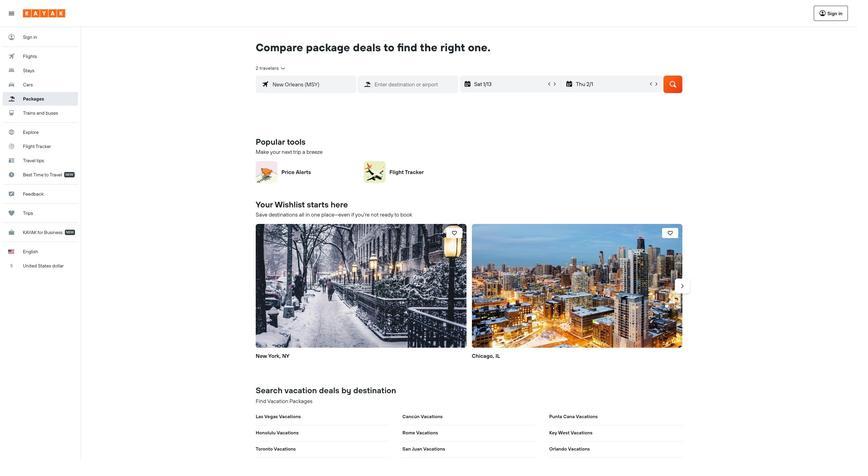 Task type: vqa. For each thing, say whether or not it's contained in the screenshot.
your wishlist starts here carousel region
yes



Task type: describe. For each thing, give the bounding box(es) containing it.
your wishlist starts here carousel region
[[253, 222, 690, 372]]

Start date field
[[474, 80, 547, 89]]

Destination input text field
[[371, 80, 458, 89]]

forward image
[[679, 283, 686, 290]]

united states (english) image
[[8, 250, 14, 254]]

chicago, il element
[[472, 224, 682, 348]]

navigation menu image
[[8, 10, 15, 17]]



Task type: locate. For each thing, give the bounding box(es) containing it.
new york, ny element
[[256, 224, 466, 348]]

End date field
[[575, 80, 648, 89]]

Origin input text field
[[269, 80, 356, 89]]



